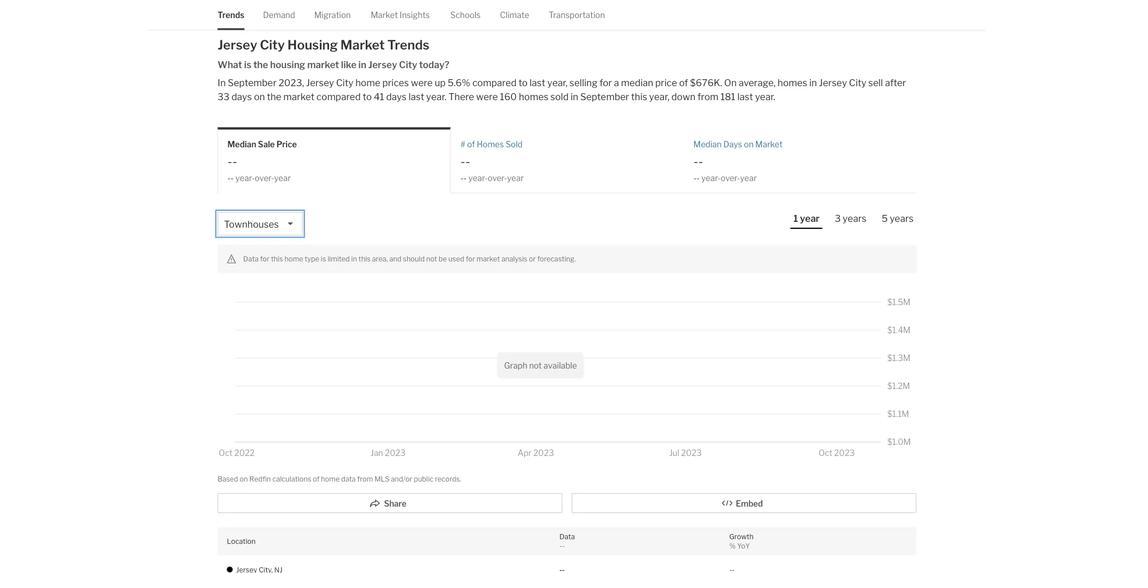 Task type: describe. For each thing, give the bounding box(es) containing it.
market insights link
[[371, 0, 430, 30]]

0 vertical spatial not
[[426, 255, 437, 263]]

#
[[461, 139, 466, 149]]

sold
[[506, 139, 523, 149]]

city left sell
[[849, 77, 867, 88]]

1 year button
[[791, 212, 823, 229]]

housing
[[270, 59, 305, 70]]

of inside in september 2023, jersey city home prices were up 5.6% compared to last year, selling for a median price of $676k. on average, homes in jersey city sell after 33 days on the market compared to 41 days last year. there were 160 homes sold in september this year, down from 181 last year.
[[679, 77, 688, 88]]

down
[[672, 91, 696, 102]]

1 horizontal spatial were
[[476, 91, 498, 102]]

migration link
[[314, 0, 351, 30]]

1 days from the left
[[232, 91, 252, 102]]

price
[[656, 77, 677, 88]]

0 horizontal spatial this
[[271, 255, 283, 263]]

data
[[341, 475, 356, 484]]

embed button
[[572, 494, 917, 513]]

limited
[[328, 255, 350, 263]]

33
[[218, 91, 230, 102]]

2 days from the left
[[386, 91, 407, 102]]

prices
[[382, 77, 409, 88]]

and/or
[[391, 475, 413, 484]]

1 vertical spatial homes
[[519, 91, 549, 102]]

year- for median days on market -- -- year-over-year
[[702, 173, 721, 183]]

5 years
[[882, 213, 914, 224]]

climate link
[[500, 0, 529, 30]]

jersey up the what
[[218, 37, 257, 52]]

available
[[544, 361, 577, 370]]

0 vertical spatial market
[[307, 59, 339, 70]]

in right sold
[[571, 91, 579, 102]]

a
[[614, 77, 619, 88]]

1 vertical spatial is
[[321, 255, 326, 263]]

graph
[[504, 361, 528, 370]]

3 years
[[835, 213, 867, 224]]

what
[[218, 59, 242, 70]]

calculations
[[272, 475, 311, 484]]

years for 3 years
[[843, 213, 867, 224]]

1 vertical spatial compared
[[317, 91, 361, 102]]

median days on market -- -- year-over-year
[[694, 139, 783, 183]]

year inside median days on market -- -- year-over-year
[[740, 173, 757, 183]]

median for -
[[228, 139, 256, 149]]

jersey down what is the housing market like in jersey city today?
[[306, 77, 334, 88]]

schools link
[[451, 0, 481, 30]]

graph not available
[[504, 361, 577, 370]]

0 horizontal spatial trends
[[218, 10, 244, 20]]

sell
[[869, 77, 883, 88]]

0 horizontal spatial from
[[357, 475, 373, 484]]

year inside button
[[800, 213, 820, 224]]

1 horizontal spatial not
[[529, 361, 542, 370]]

market inside in september 2023, jersey city home prices were up 5.6% compared to last year, selling for a median price of $676k. on average, homes in jersey city sell after 33 days on the market compared to 41 days last year. there were 160 homes sold in september this year, down from 181 last year.
[[284, 91, 315, 102]]

share button
[[218, 494, 563, 513]]

0 horizontal spatial on
[[240, 475, 248, 484]]

1 vertical spatial trends
[[388, 37, 430, 52]]

2 year. from the left
[[755, 91, 776, 102]]

price
[[277, 139, 297, 149]]

in right limited
[[351, 255, 357, 263]]

year inside "# of homes sold -- -- year-over-year"
[[507, 173, 524, 183]]

city up the prices
[[399, 59, 417, 70]]

city up housing
[[260, 37, 285, 52]]

2023,
[[279, 77, 304, 88]]

and
[[390, 255, 402, 263]]

growth % yoy
[[730, 533, 754, 551]]

demand link
[[263, 0, 295, 30]]

market for median days on market -- -- year-over-year
[[756, 139, 783, 149]]

3 years button
[[832, 212, 870, 228]]

market for jersey city housing market trends
[[341, 37, 385, 52]]

homes
[[477, 139, 504, 149]]

3
[[835, 213, 841, 224]]

from inside in september 2023, jersey city home prices were up 5.6% compared to last year, selling for a median price of $676k. on average, homes in jersey city sell after 33 days on the market compared to 41 days last year. there were 160 homes sold in september this year, down from 181 last year.
[[698, 91, 719, 102]]

insights
[[400, 10, 430, 20]]

selling
[[570, 77, 598, 88]]

0 vertical spatial to
[[519, 77, 528, 88]]

migration
[[314, 10, 351, 20]]

based
[[218, 475, 238, 484]]

like
[[341, 59, 357, 70]]

# of homes sold -- -- year-over-year
[[461, 139, 524, 183]]

today?
[[419, 59, 450, 70]]

1 horizontal spatial september
[[581, 91, 629, 102]]

sold
[[551, 91, 569, 102]]

or
[[529, 255, 536, 263]]

2 horizontal spatial last
[[738, 91, 753, 102]]

0 vertical spatial market
[[371, 10, 398, 20]]

this inside in september 2023, jersey city home prices were up 5.6% compared to last year, selling for a median price of $676k. on average, homes in jersey city sell after 33 days on the market compared to 41 days last year. there were 160 homes sold in september this year, down from 181 last year.
[[631, 91, 647, 102]]

average,
[[739, 77, 776, 88]]

trends link
[[218, 0, 244, 30]]

home for of
[[321, 475, 340, 484]]

median sale price -- -- year-over-year
[[228, 139, 297, 183]]

city down like on the top left
[[336, 77, 354, 88]]

on
[[724, 77, 737, 88]]

embed
[[736, 499, 763, 509]]

jersey city housing market trends
[[218, 37, 430, 52]]



Task type: locate. For each thing, give the bounding box(es) containing it.
2 horizontal spatial of
[[679, 77, 688, 88]]

2 year- from the left
[[469, 173, 488, 183]]

1 vertical spatial were
[[476, 91, 498, 102]]

days right 33
[[232, 91, 252, 102]]

5
[[882, 213, 888, 224]]

for
[[600, 77, 612, 88], [260, 255, 270, 263], [466, 255, 475, 263]]

yoy
[[737, 542, 750, 551]]

0 vertical spatial compared
[[473, 77, 517, 88]]

of right calculations
[[313, 475, 320, 484]]

1 horizontal spatial to
[[519, 77, 528, 88]]

to
[[519, 77, 528, 88], [363, 91, 372, 102]]

160
[[500, 91, 517, 102]]

0 vertical spatial were
[[411, 77, 433, 88]]

median inside median days on market -- -- year-over-year
[[694, 139, 722, 149]]

of right #
[[467, 139, 475, 149]]

homes right 160
[[519, 91, 549, 102]]

1 horizontal spatial home
[[321, 475, 340, 484]]

year inside median sale price -- -- year-over-year
[[274, 173, 291, 183]]

in right like on the top left
[[359, 59, 366, 70]]

in
[[218, 77, 226, 88]]

median left the days
[[694, 139, 722, 149]]

1 horizontal spatial year.
[[755, 91, 776, 102]]

0 horizontal spatial year.
[[426, 91, 447, 102]]

2 horizontal spatial year-
[[702, 173, 721, 183]]

days down the prices
[[386, 91, 407, 102]]

1 horizontal spatial from
[[698, 91, 719, 102]]

this down median
[[631, 91, 647, 102]]

2 horizontal spatial over-
[[721, 173, 740, 183]]

on inside in september 2023, jersey city home prices were up 5.6% compared to last year, selling for a median price of $676k. on average, homes in jersey city sell after 33 days on the market compared to 41 days last year. there were 160 homes sold in september this year, down from 181 last year.
[[254, 91, 265, 102]]

of
[[679, 77, 688, 88], [467, 139, 475, 149], [313, 475, 320, 484]]

1 median from the left
[[228, 139, 256, 149]]

2 median from the left
[[694, 139, 722, 149]]

share
[[384, 499, 407, 509]]

on right 33
[[254, 91, 265, 102]]

1 horizontal spatial of
[[467, 139, 475, 149]]

were
[[411, 77, 433, 88], [476, 91, 498, 102]]

transportation
[[549, 10, 605, 20]]

for for compared
[[600, 77, 612, 88]]

1 over- from the left
[[255, 173, 274, 183]]

this left the 'area,'
[[359, 255, 371, 263]]

market down jersey city housing market trends
[[307, 59, 339, 70]]

year.
[[426, 91, 447, 102], [755, 91, 776, 102]]

median
[[621, 77, 654, 88]]

years right 3
[[843, 213, 867, 224]]

year, up sold
[[548, 77, 568, 88]]

days
[[232, 91, 252, 102], [386, 91, 407, 102]]

1 vertical spatial september
[[581, 91, 629, 102]]

after
[[885, 77, 906, 88]]

median left "sale"
[[228, 139, 256, 149]]

compared
[[473, 77, 517, 88], [317, 91, 361, 102]]

on inside median days on market -- -- year-over-year
[[744, 139, 754, 149]]

181
[[721, 91, 736, 102]]

years inside 3 years button
[[843, 213, 867, 224]]

1 vertical spatial from
[[357, 475, 373, 484]]

data for data --
[[560, 533, 575, 541]]

in
[[359, 59, 366, 70], [810, 77, 817, 88], [571, 91, 579, 102], [351, 255, 357, 263]]

over- inside median sale price -- -- year-over-year
[[255, 173, 274, 183]]

last right the "181"
[[738, 91, 753, 102]]

0 horizontal spatial were
[[411, 77, 433, 88]]

for right used
[[466, 255, 475, 263]]

year right 1
[[800, 213, 820, 224]]

0 horizontal spatial years
[[843, 213, 867, 224]]

0 vertical spatial homes
[[778, 77, 808, 88]]

records.
[[435, 475, 461, 484]]

september down a
[[581, 91, 629, 102]]

5.6%
[[448, 77, 471, 88]]

2 vertical spatial home
[[321, 475, 340, 484]]

1 horizontal spatial days
[[386, 91, 407, 102]]

0 horizontal spatial over-
[[255, 173, 274, 183]]

year- inside median sale price -- -- year-over-year
[[236, 173, 255, 183]]

sale
[[258, 139, 275, 149]]

years
[[843, 213, 867, 224], [890, 213, 914, 224]]

home for city
[[356, 77, 380, 88]]

home
[[356, 77, 380, 88], [285, 255, 303, 263], [321, 475, 340, 484]]

not left be
[[426, 255, 437, 263]]

september
[[228, 77, 277, 88], [581, 91, 629, 102]]

0 horizontal spatial to
[[363, 91, 372, 102]]

1 years from the left
[[843, 213, 867, 224]]

market down 2023,
[[284, 91, 315, 102]]

1 vertical spatial market
[[284, 91, 315, 102]]

1 horizontal spatial year-
[[469, 173, 488, 183]]

$676k.
[[690, 77, 722, 88]]

based on redfin calculations of home data from mls and/or public records.
[[218, 475, 461, 484]]

this
[[631, 91, 647, 102], [271, 255, 283, 263], [359, 255, 371, 263]]

the inside in september 2023, jersey city home prices were up 5.6% compared to last year, selling for a median price of $676k. on average, homes in jersey city sell after 33 days on the market compared to 41 days last year. there were 160 homes sold in september this year, down from 181 last year.
[[267, 91, 282, 102]]

0 horizontal spatial days
[[232, 91, 252, 102]]

5 years button
[[879, 212, 917, 228]]

data for this home type is limited in this area,      and should not be used for market analysis or forecasting.
[[243, 255, 576, 263]]

over-
[[255, 173, 274, 183], [488, 173, 507, 183], [721, 173, 740, 183]]

market
[[371, 10, 398, 20], [341, 37, 385, 52], [756, 139, 783, 149]]

0 horizontal spatial year,
[[548, 77, 568, 88]]

growth
[[730, 533, 754, 541]]

market
[[307, 59, 339, 70], [284, 91, 315, 102], [477, 255, 500, 263]]

demand
[[263, 10, 295, 20]]

1 vertical spatial year,
[[649, 91, 670, 102]]

year down sold
[[507, 173, 524, 183]]

2 vertical spatial market
[[477, 255, 500, 263]]

41
[[374, 91, 384, 102]]

0 horizontal spatial not
[[426, 255, 437, 263]]

0 vertical spatial home
[[356, 77, 380, 88]]

trends left demand
[[218, 10, 244, 20]]

market inside median days on market -- -- year-over-year
[[756, 139, 783, 149]]

jersey left sell
[[819, 77, 847, 88]]

data --
[[560, 533, 575, 551]]

2 years from the left
[[890, 213, 914, 224]]

what is the housing market like in jersey city today?
[[218, 59, 450, 70]]

over- for median days on market -- -- year-over-year
[[721, 173, 740, 183]]

1 vertical spatial of
[[467, 139, 475, 149]]

home up 41
[[356, 77, 380, 88]]

0 horizontal spatial of
[[313, 475, 320, 484]]

-
[[228, 153, 232, 169], [232, 153, 237, 169], [461, 153, 466, 169], [466, 153, 470, 169], [694, 153, 699, 169], [699, 153, 703, 169], [228, 173, 231, 183], [231, 173, 234, 183], [461, 173, 464, 183], [464, 173, 467, 183], [694, 173, 697, 183], [697, 173, 700, 183], [560, 542, 562, 551], [562, 542, 565, 551]]

0 horizontal spatial home
[[285, 255, 303, 263]]

1 vertical spatial home
[[285, 255, 303, 263]]

0 horizontal spatial homes
[[519, 91, 549, 102]]

not
[[426, 255, 437, 263], [529, 361, 542, 370]]

1 year
[[794, 213, 820, 224]]

1 vertical spatial on
[[744, 139, 754, 149]]

used
[[449, 255, 464, 263]]

year-
[[236, 173, 255, 183], [469, 173, 488, 183], [702, 173, 721, 183]]

transportation link
[[549, 0, 605, 30]]

2 horizontal spatial on
[[744, 139, 754, 149]]

years for 5 years
[[890, 213, 914, 224]]

is right type
[[321, 255, 326, 263]]

0 horizontal spatial is
[[244, 59, 251, 70]]

compared up 160
[[473, 77, 517, 88]]

2 vertical spatial market
[[756, 139, 783, 149]]

days
[[724, 139, 743, 149]]

0 horizontal spatial compared
[[317, 91, 361, 102]]

1 vertical spatial to
[[363, 91, 372, 102]]

1 horizontal spatial last
[[530, 77, 546, 88]]

years right the 5
[[890, 213, 914, 224]]

for left a
[[600, 77, 612, 88]]

year- inside median days on market -- -- year-over-year
[[702, 173, 721, 183]]

in right average,
[[810, 77, 817, 88]]

1 vertical spatial not
[[529, 361, 542, 370]]

homes right average,
[[778, 77, 808, 88]]

1 year. from the left
[[426, 91, 447, 102]]

1 horizontal spatial over-
[[488, 173, 507, 183]]

up
[[435, 77, 446, 88]]

market right the days
[[756, 139, 783, 149]]

year
[[274, 173, 291, 183], [507, 173, 524, 183], [740, 173, 757, 183], [800, 213, 820, 224]]

market up like on the top left
[[341, 37, 385, 52]]

3 year- from the left
[[702, 173, 721, 183]]

1 vertical spatial the
[[267, 91, 282, 102]]

the down 2023,
[[267, 91, 282, 102]]

compared down what is the housing market like in jersey city today?
[[317, 91, 361, 102]]

1 vertical spatial data
[[560, 533, 575, 541]]

schools
[[451, 10, 481, 20]]

jersey
[[218, 37, 257, 52], [368, 59, 397, 70], [306, 77, 334, 88], [819, 77, 847, 88]]

0 vertical spatial september
[[228, 77, 277, 88]]

0 horizontal spatial data
[[243, 255, 259, 263]]

on right the days
[[744, 139, 754, 149]]

1 horizontal spatial trends
[[388, 37, 430, 52]]

home inside in september 2023, jersey city home prices were up 5.6% compared to last year, selling for a median price of $676k. on average, homes in jersey city sell after 33 days on the market compared to 41 days last year. there were 160 homes sold in september this year, down from 181 last year.
[[356, 77, 380, 88]]

3 over- from the left
[[721, 173, 740, 183]]

over- down homes
[[488, 173, 507, 183]]

be
[[439, 255, 447, 263]]

over- for # of homes sold -- -- year-over-year
[[488, 173, 507, 183]]

housing
[[288, 37, 338, 52]]

1 horizontal spatial is
[[321, 255, 326, 263]]

forecasting.
[[537, 255, 576, 263]]

were left up
[[411, 77, 433, 88]]

over- inside median days on market -- -- year-over-year
[[721, 173, 740, 183]]

for for and
[[466, 255, 475, 263]]

year- for # of homes sold -- -- year-over-year
[[469, 173, 488, 183]]

1 horizontal spatial homes
[[778, 77, 808, 88]]

median
[[228, 139, 256, 149], [694, 139, 722, 149]]

0 vertical spatial from
[[698, 91, 719, 102]]

median for market
[[694, 139, 722, 149]]

1 horizontal spatial for
[[466, 255, 475, 263]]

1
[[794, 213, 798, 224]]

1 horizontal spatial compared
[[473, 77, 517, 88]]

1 vertical spatial market
[[341, 37, 385, 52]]

0 vertical spatial the
[[253, 59, 268, 70]]

0 horizontal spatial for
[[260, 255, 270, 263]]

from down "$676k."
[[698, 91, 719, 102]]

2 horizontal spatial this
[[631, 91, 647, 102]]

is right the what
[[244, 59, 251, 70]]

0 vertical spatial data
[[243, 255, 259, 263]]

1 horizontal spatial on
[[254, 91, 265, 102]]

0 horizontal spatial median
[[228, 139, 256, 149]]

0 vertical spatial trends
[[218, 10, 244, 20]]

year. down average,
[[755, 91, 776, 102]]

trends down insights
[[388, 37, 430, 52]]

2 horizontal spatial for
[[600, 77, 612, 88]]

year down the "price"
[[274, 173, 291, 183]]

on
[[254, 91, 265, 102], [744, 139, 754, 149], [240, 475, 248, 484]]

0 vertical spatial of
[[679, 77, 688, 88]]

2 vertical spatial on
[[240, 475, 248, 484]]

over- down "sale"
[[255, 173, 274, 183]]

market left analysis
[[477, 255, 500, 263]]

townhouses
[[224, 219, 279, 230]]

redfin
[[249, 475, 271, 484]]

is
[[244, 59, 251, 70], [321, 255, 326, 263]]

data for data for this home type is limited in this area,      and should not be used for market analysis or forecasting.
[[243, 255, 259, 263]]

market insights
[[371, 10, 430, 20]]

location
[[227, 537, 256, 546]]

2 over- from the left
[[488, 173, 507, 183]]

year down the days
[[740, 173, 757, 183]]

0 horizontal spatial september
[[228, 77, 277, 88]]

0 vertical spatial on
[[254, 91, 265, 102]]

mls
[[375, 475, 390, 484]]

0 horizontal spatial year-
[[236, 173, 255, 183]]

of inside "# of homes sold -- -- year-over-year"
[[467, 139, 475, 149]]

0 vertical spatial is
[[244, 59, 251, 70]]

area,
[[372, 255, 388, 263]]

2 horizontal spatial home
[[356, 77, 380, 88]]

in september 2023, jersey city home prices were up 5.6% compared to last year, selling for a median price of $676k. on average, homes in jersey city sell after 33 days on the market compared to 41 days last year. there were 160 homes sold in september this year, down from 181 last year.
[[218, 77, 906, 102]]

were left 160
[[476, 91, 498, 102]]

climate
[[500, 10, 529, 20]]

the
[[253, 59, 268, 70], [267, 91, 282, 102]]

last left selling on the right of page
[[530, 77, 546, 88]]

public
[[414, 475, 434, 484]]

home left "data"
[[321, 475, 340, 484]]

year, down price
[[649, 91, 670, 102]]

1 year- from the left
[[236, 173, 255, 183]]

over- inside "# of homes sold -- -- year-over-year"
[[488, 173, 507, 183]]

median inside median sale price -- -- year-over-year
[[228, 139, 256, 149]]

homes
[[778, 77, 808, 88], [519, 91, 549, 102]]

not right graph
[[529, 361, 542, 370]]

type
[[305, 255, 319, 263]]

the left housing
[[253, 59, 268, 70]]

for down townhouses
[[260, 255, 270, 263]]

0 horizontal spatial last
[[409, 91, 424, 102]]

should
[[403, 255, 425, 263]]

over- down the days
[[721, 173, 740, 183]]

there
[[449, 91, 474, 102]]

home left type
[[285, 255, 303, 263]]

this left type
[[271, 255, 283, 263]]

0 vertical spatial year,
[[548, 77, 568, 88]]

trends
[[218, 10, 244, 20], [388, 37, 430, 52]]

1 horizontal spatial median
[[694, 139, 722, 149]]

from right "data"
[[357, 475, 373, 484]]

1 horizontal spatial data
[[560, 533, 575, 541]]

for inside in september 2023, jersey city home prices were up 5.6% compared to last year, selling for a median price of $676k. on average, homes in jersey city sell after 33 days on the market compared to 41 days last year. there were 160 homes sold in september this year, down from 181 last year.
[[600, 77, 612, 88]]

analysis
[[502, 255, 528, 263]]

market left insights
[[371, 10, 398, 20]]

jersey up the prices
[[368, 59, 397, 70]]

years inside 5 years "button"
[[890, 213, 914, 224]]

%
[[730, 542, 736, 551]]

1 horizontal spatial year,
[[649, 91, 670, 102]]

on right based at bottom left
[[240, 475, 248, 484]]

2 vertical spatial of
[[313, 475, 320, 484]]

last down the prices
[[409, 91, 424, 102]]

september down the what
[[228, 77, 277, 88]]

1 horizontal spatial this
[[359, 255, 371, 263]]

year- inside "# of homes sold -- -- year-over-year"
[[469, 173, 488, 183]]

1 horizontal spatial years
[[890, 213, 914, 224]]

last
[[530, 77, 546, 88], [409, 91, 424, 102], [738, 91, 753, 102]]

of up down
[[679, 77, 688, 88]]

year. down up
[[426, 91, 447, 102]]



Task type: vqa. For each thing, say whether or not it's contained in the screenshot.
5 years button
yes



